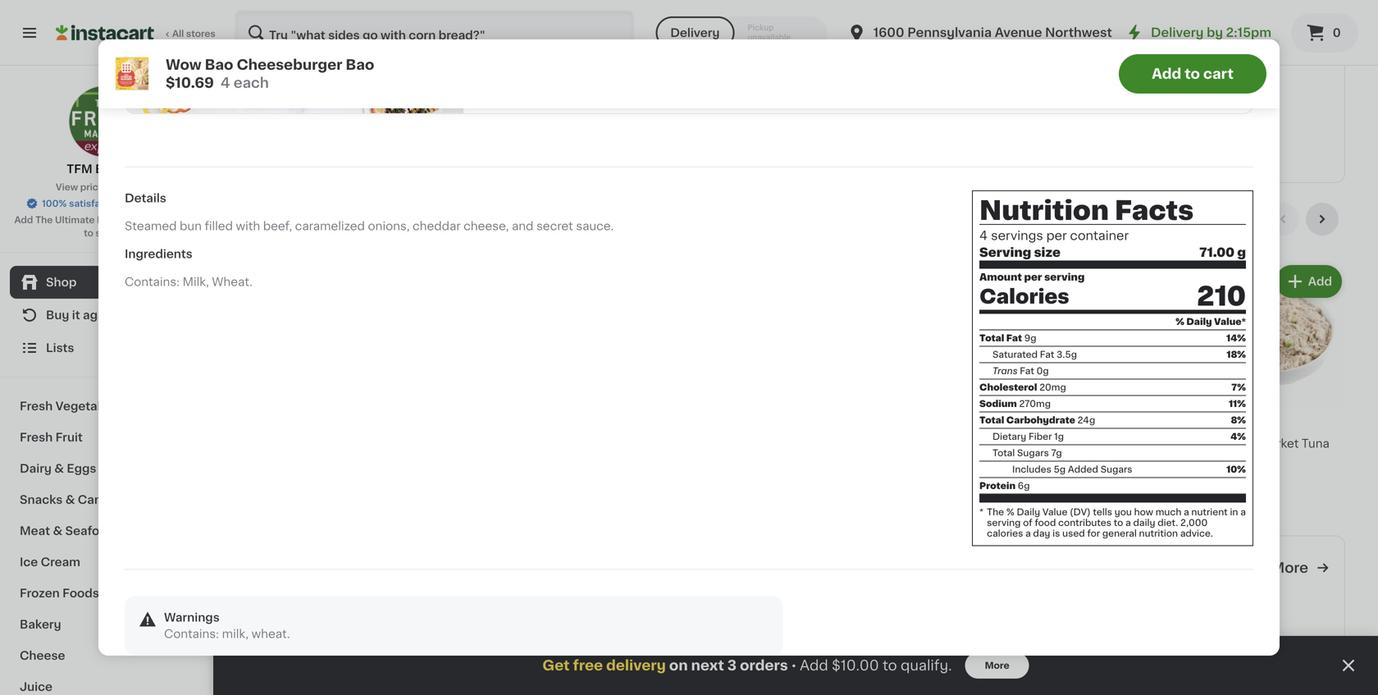 Task type: describe. For each thing, give the bounding box(es) containing it.
bean
[[1108, 454, 1138, 466]]

a right nutrient
[[1241, 508, 1246, 517]]

meat
[[20, 525, 50, 537]]

contains: inside the warnings contains: milk, wheat.
[[164, 628, 219, 640]]

pennsylvania
[[908, 27, 992, 39]]

stores
[[186, 29, 216, 38]]

kettle & fire beef bone broth button
[[685, 0, 814, 140]]

qualify.
[[901, 659, 952, 672]]

oz for 20.45 oz
[[1017, 29, 1028, 38]]

tfm
[[67, 163, 93, 175]]

sponsored badge image
[[1041, 502, 1091, 512]]

tells
[[1093, 508, 1113, 517]]

snacks & candy
[[20, 494, 117, 505]]

7%
[[1232, 383, 1246, 392]]

food
[[334, 210, 380, 228]]

1600 pennsylvania avenue northwest
[[874, 27, 1113, 39]]

broth for chicken
[[854, 113, 885, 125]]

for
[[1088, 529, 1100, 538]]

0 vertical spatial %
[[1176, 317, 1185, 326]]

meat & seafood link
[[10, 515, 199, 546]]

the for add the ultimate loyalty experience to save
[[35, 215, 53, 224]]

2,000
[[1181, 518, 1208, 527]]

general
[[1103, 529, 1137, 538]]

bun
[[180, 220, 202, 232]]

free
[[573, 659, 603, 672]]

1600 pennsylvania avenue northwest button
[[847, 10, 1113, 56]]

wild planet salad, wild tuna white bean 5.6 oz
[[1041, 438, 1171, 479]]

ultimate
[[55, 215, 95, 224]]

(dv)
[[1070, 508, 1091, 517]]

all
[[1194, 213, 1208, 225]]

a down of
[[1026, 529, 1031, 538]]

% inside * the % daily value (dv) tells you how much a nutrient in a serving of food contributes to a daily diet. 2,000 calories a day is used for general nutrition advice.
[[1007, 508, 1015, 517]]

food
[[1035, 518, 1056, 527]]

0 vertical spatial serving
[[1045, 272, 1085, 282]]

cheddar
[[413, 220, 461, 232]]

size
[[1034, 246, 1061, 258]]

prepared food link
[[246, 209, 380, 229]]

4 inside wow bao cheeseburger bao $10.69 4 each
[[221, 76, 230, 90]]

a up 2,000
[[1184, 508, 1190, 517]]

2:15pm
[[1226, 27, 1272, 39]]

cart
[[1204, 67, 1234, 81]]

kettle & fire chicken bone broth button
[[821, 0, 949, 140]]

more button
[[965, 652, 1030, 679]]

1 horizontal spatial sugars
[[1101, 465, 1133, 474]]

stock
[[1096, 487, 1122, 496]]

kettle & fire chicken bone broth
[[821, 97, 942, 125]]

lists
[[46, 342, 74, 354]]

milk,
[[222, 628, 249, 640]]

white
[[1072, 454, 1105, 466]]

service type group
[[656, 16, 828, 49]]

210
[[1197, 284, 1246, 309]]

18%
[[1227, 350, 1246, 359]]

oz inside wild planet salad, wild tuna white bean 5.6 oz
[[1058, 470, 1068, 479]]

more inside more button
[[985, 661, 1010, 670]]

delivery button
[[656, 16, 735, 49]]

with
[[236, 220, 260, 232]]

in inside * the % daily value (dv) tells you how much a nutrient in a serving of food contributes to a daily diet. 2,000 calories a day is used for general nutrition advice.
[[1230, 508, 1239, 517]]

2 vertical spatial total
[[993, 449, 1015, 458]]

daily
[[1134, 518, 1156, 527]]

kettle for kettle & fire beef bone broth
[[685, 97, 720, 108]]

salad inside 'the fresh market tuna salad $0.89/oz'
[[1200, 454, 1232, 466]]

to inside add the ultimate loyalty experience to save
[[84, 229, 93, 238]]

guarantee
[[126, 199, 174, 208]]

the inside 'the fresh market tuna salad $0.89/oz'
[[1200, 438, 1221, 449]]

add inside treatment tracker modal dialog
[[800, 659, 828, 672]]

nutrition facts 4 servings per container
[[980, 198, 1194, 242]]

turmeric
[[1030, 97, 1081, 108]]

broth for beef
[[718, 113, 750, 125]]

& for kettle & fire beef bone broth
[[723, 97, 732, 108]]

fat for total
[[1007, 334, 1022, 343]]

oz for 18.55 oz
[[777, 29, 788, 38]]

more inside view more link
[[1272, 561, 1309, 575]]

delivery for delivery by 2:15pm
[[1151, 27, 1204, 39]]

fire for chicken
[[870, 97, 892, 108]]

0 horizontal spatial add button
[[746, 605, 809, 634]]

0 button
[[1292, 13, 1359, 53]]

total sugars 7g
[[993, 449, 1062, 458]]

270mg
[[1020, 399, 1051, 408]]

view for view pricing policy
[[56, 183, 78, 192]]

71.00
[[1200, 246, 1235, 258]]

eggs
[[67, 463, 96, 474]]

1 vertical spatial per
[[1024, 272, 1043, 282]]

milk,
[[183, 276, 209, 288]]

view for view more
[[1234, 561, 1268, 575]]

total for dietary fiber 1g
[[980, 416, 1005, 425]]

4 inside nutrition facts 4 servings per container
[[980, 230, 988, 242]]

snacks & candy link
[[10, 484, 199, 515]]

wheat.
[[252, 628, 290, 640]]

chicken inside kettle & fire turmeric ginger chicken bone broth
[[998, 113, 1045, 125]]

pricing
[[80, 183, 113, 192]]

buy
[[46, 309, 69, 321]]

next
[[691, 659, 724, 672]]

smoked
[[882, 438, 929, 449]]

add to cart button
[[1119, 54, 1267, 94]]

each
[[234, 76, 269, 90]]

tfm express logo image
[[69, 85, 141, 158]]

view all (50+) link
[[1163, 211, 1254, 227]]

& for meat & seafood
[[53, 525, 62, 537]]

total carbohydrate 24g
[[980, 416, 1096, 425]]

7g
[[1052, 449, 1062, 458]]

16.9
[[1226, 29, 1245, 38]]

ginger
[[956, 113, 995, 125]]

0 vertical spatial sugars
[[1017, 449, 1049, 458]]

fire for beef
[[735, 97, 756, 108]]

10%
[[1227, 465, 1246, 474]]

bone inside kettle & fire turmeric ginger chicken bone broth
[[1048, 113, 1078, 125]]

1 horizontal spatial daily
[[1187, 317, 1212, 326]]

add the ultimate loyalty experience to save
[[14, 215, 187, 238]]

protein
[[980, 481, 1016, 490]]

shop
[[46, 277, 77, 288]]

1g
[[1055, 432, 1064, 441]]

& for kettle & fire chicken bone broth
[[858, 97, 867, 108]]

frozen foods
[[20, 588, 99, 599]]

includes 5g added sugars
[[1013, 465, 1133, 474]]

1 wild from the left
[[1041, 438, 1066, 449]]

prepared
[[246, 210, 330, 228]]

kettle for kettle & fire turmeric ginger chicken bone broth
[[956, 97, 991, 108]]

ice cream
[[20, 556, 80, 568]]

you
[[1115, 508, 1132, 517]]

nutrition
[[1139, 529, 1178, 538]]

smoked gouda pasta salad
[[882, 438, 1006, 466]]

fresh vegetables
[[20, 400, 122, 412]]

g
[[1238, 246, 1246, 258]]

fat for saturated
[[1040, 350, 1055, 359]]

item carousel region
[[246, 203, 1346, 522]]

ice cream link
[[10, 546, 199, 578]]

delivery by 2:15pm link
[[1125, 23, 1272, 43]]

product group containing 14
[[1200, 262, 1346, 481]]

get free delivery on next 3 orders • add $10.00 to qualify.
[[543, 659, 952, 672]]

fresh for fresh fruit
[[20, 432, 53, 443]]

9g
[[1025, 334, 1037, 343]]

bone for kettle & fire chicken bone broth
[[821, 113, 851, 125]]

0 vertical spatial contains:
[[125, 276, 180, 288]]

fresh vegetables link
[[10, 391, 199, 422]]

frozen
[[20, 588, 60, 599]]

value
[[1043, 508, 1068, 517]]

0
[[1333, 27, 1341, 39]]



Task type: locate. For each thing, give the bounding box(es) containing it.
add the ultimate loyalty experience to save link
[[13, 213, 196, 240]]

20mg
[[1040, 383, 1067, 392]]

serving inside * the % daily value (dv) tells you how much a nutrient in a serving of food contributes to a daily diet. 2,000 calories a day is used for general nutrition advice.
[[987, 518, 1021, 527]]

0 vertical spatial daily
[[1187, 317, 1212, 326]]

4 up "serving"
[[980, 230, 988, 242]]

kettle right beef at the right of the page
[[821, 97, 855, 108]]

0 vertical spatial view
[[56, 183, 78, 192]]

1 vertical spatial the
[[1200, 438, 1221, 449]]

beef,
[[263, 220, 292, 232]]

2 horizontal spatial view
[[1234, 561, 1268, 575]]

dietary
[[993, 432, 1027, 441]]

express
[[95, 163, 143, 175]]

trans
[[993, 367, 1018, 376]]

total down sodium
[[980, 416, 1005, 425]]

kettle left beef at the right of the page
[[685, 97, 720, 108]]

to left "save"
[[84, 229, 93, 238]]

2 vertical spatial the
[[987, 508, 1004, 517]]

1 horizontal spatial delivery
[[1151, 27, 1204, 39]]

bone inside kettle & fire beef bone broth
[[685, 113, 715, 125]]

cheese
[[20, 650, 65, 661]]

oz inside 18.55 oz 'link'
[[777, 29, 788, 38]]

2 horizontal spatial the
[[1200, 438, 1221, 449]]

0 horizontal spatial wild
[[1041, 438, 1066, 449]]

20.45 oz
[[988, 29, 1028, 38]]

fruit
[[55, 432, 83, 443]]

1 horizontal spatial fire
[[870, 97, 892, 108]]

1 horizontal spatial bone
[[821, 113, 851, 125]]

oz for 16.9 oz
[[1247, 29, 1258, 38]]

wild
[[1041, 438, 1066, 449], [1146, 438, 1171, 449]]

and
[[512, 220, 534, 232]]

total down dietary
[[993, 449, 1015, 458]]

add inside add the ultimate loyalty experience to save
[[14, 215, 33, 224]]

3 kettle from the left
[[956, 97, 991, 108]]

2 bao from the left
[[346, 58, 374, 72]]

1 vertical spatial contains:
[[164, 628, 219, 640]]

per up size on the top of the page
[[1047, 230, 1067, 242]]

5g
[[1054, 465, 1066, 474]]

add button for the fresh market tuna salad
[[1277, 267, 1341, 296]]

broth inside "kettle & fire chicken bone broth"
[[854, 113, 885, 125]]

daily inside * the % daily value (dv) tells you how much a nutrient in a serving of food contributes to a daily diet. 2,000 calories a day is used for general nutrition advice.
[[1017, 508, 1041, 517]]

2 vertical spatial view
[[1234, 561, 1268, 575]]

3 fire from the left
[[1006, 97, 1027, 108]]

1 salad from the left
[[882, 454, 914, 466]]

1 bone from the left
[[685, 113, 715, 125]]

delivery for delivery
[[671, 27, 720, 39]]

& for kettle & fire turmeric ginger chicken bone broth
[[993, 97, 1003, 108]]

0 horizontal spatial more
[[985, 661, 1010, 670]]

kettle up ginger
[[956, 97, 991, 108]]

% up calories
[[1007, 508, 1015, 517]]

cheese link
[[10, 640, 199, 671]]

add to cart
[[1152, 67, 1234, 81]]

dairy
[[20, 463, 52, 474]]

delivery left 18.55
[[671, 27, 720, 39]]

pasta
[[974, 438, 1006, 449]]

shop link
[[10, 266, 199, 299]]

bao right cheeseburger in the top of the page
[[346, 58, 374, 72]]

1 kettle from the left
[[685, 97, 720, 108]]

the inside add the ultimate loyalty experience to save
[[35, 215, 53, 224]]

2 vertical spatial fat
[[1020, 367, 1035, 376]]

None search field
[[235, 10, 635, 56]]

urban pie pizza company. ingredients so inspired, you'll feel like a chef. image
[[126, 0, 464, 113]]

1 horizontal spatial kettle
[[821, 97, 855, 108]]

tuna right market
[[1302, 438, 1330, 449]]

the down 14
[[1200, 438, 1221, 449]]

0 horizontal spatial sugars
[[1017, 449, 1049, 458]]

18.55 oz
[[750, 29, 788, 38]]

1 vertical spatial 4
[[980, 230, 988, 242]]

1 vertical spatial total
[[980, 416, 1005, 425]]

fire left the turmeric
[[1006, 97, 1027, 108]]

salad inside smoked gouda pasta salad
[[882, 454, 914, 466]]

oz right 18.55
[[777, 29, 788, 38]]

nutrient
[[1192, 508, 1228, 517]]

warnings
[[164, 612, 220, 623]]

oz right 20.45
[[1017, 29, 1028, 38]]

amount per serving
[[980, 272, 1085, 282]]

to inside button
[[1185, 67, 1200, 81]]

daily up of
[[1017, 508, 1041, 517]]

29
[[1231, 417, 1243, 426]]

0 horizontal spatial view
[[56, 183, 78, 192]]

$
[[1044, 417, 1050, 426]]

the inside * the % daily value (dv) tells you how much a nutrient in a serving of food contributes to a daily diet. 2,000 calories a day is used for general nutrition advice.
[[987, 508, 1004, 517]]

kettle & fire turmeric ginger chicken bone broth button
[[956, 0, 1085, 157]]

value*
[[1214, 317, 1246, 326]]

contains: down ingredients
[[125, 276, 180, 288]]

day
[[1033, 529, 1051, 538]]

1 horizontal spatial wild
[[1146, 438, 1171, 449]]

oz inside 16.9 oz "link"
[[1247, 29, 1258, 38]]

add button inside product group
[[1277, 267, 1341, 296]]

3 bone from the left
[[1048, 113, 1078, 125]]

0 vertical spatial fat
[[1007, 334, 1022, 343]]

in inside product group
[[1086, 487, 1094, 496]]

fire for turmeric
[[1006, 97, 1027, 108]]

serving up calories
[[987, 518, 1021, 527]]

fresh inside 'the fresh market tuna salad $0.89/oz'
[[1224, 438, 1256, 449]]

tuna inside wild planet salad, wild tuna white bean 5.6 oz
[[1041, 454, 1069, 466]]

fresh up dairy
[[20, 432, 53, 443]]

wow
[[166, 58, 202, 72]]

contains: down warnings
[[164, 628, 219, 640]]

1 horizontal spatial per
[[1047, 230, 1067, 242]]

lists link
[[10, 332, 199, 364]]

how
[[1135, 508, 1154, 517]]

1 horizontal spatial bao
[[346, 58, 374, 72]]

100% satisfaction guarantee
[[42, 199, 174, 208]]

in right nutrient
[[1230, 508, 1239, 517]]

view for view all (50+)
[[1163, 213, 1191, 225]]

total up saturated
[[980, 334, 1005, 343]]

the for * the % daily value (dv) tells you how much a nutrient in a serving of food contributes to a daily diet. 2,000 calories a day is used for general nutrition advice.
[[987, 508, 1004, 517]]

added
[[1068, 465, 1099, 474]]

1 horizontal spatial chicken
[[998, 113, 1045, 125]]

bao up '$10.69'
[[205, 58, 233, 72]]

tuna inside 'the fresh market tuna salad $0.89/oz'
[[1302, 438, 1330, 449]]

1600
[[874, 27, 905, 39]]

kettle inside kettle & fire turmeric ginger chicken bone broth
[[956, 97, 991, 108]]

to
[[1185, 67, 1200, 81], [84, 229, 93, 238], [1114, 518, 1124, 527], [883, 659, 897, 672]]

1 vertical spatial sugars
[[1101, 465, 1133, 474]]

fat left 0g
[[1020, 367, 1035, 376]]

to up general
[[1114, 518, 1124, 527]]

/lb
[[1249, 415, 1267, 428]]

product group
[[882, 262, 1028, 481], [1041, 262, 1187, 516], [1200, 262, 1346, 481], [685, 600, 814, 695]]

total for saturated fat 3.5g
[[980, 334, 1005, 343]]

0 horizontal spatial the
[[35, 215, 53, 224]]

1 horizontal spatial 4
[[980, 230, 988, 242]]

2 horizontal spatial fire
[[1006, 97, 1027, 108]]

fat for trans
[[1020, 367, 1035, 376]]

is
[[1053, 529, 1060, 538]]

fire inside kettle & fire beef bone broth
[[735, 97, 756, 108]]

*
[[980, 508, 984, 517]]

0 horizontal spatial chicken
[[895, 97, 942, 108]]

$0.89/oz
[[1200, 470, 1241, 479]]

2 kettle from the left
[[821, 97, 855, 108]]

0 horizontal spatial broth
[[718, 113, 750, 125]]

& for dairy & eggs
[[54, 463, 64, 474]]

1 horizontal spatial the
[[987, 508, 1004, 517]]

nutrition
[[980, 198, 1109, 223]]

the down the 100%
[[35, 215, 53, 224]]

3.5g
[[1057, 350, 1077, 359]]

18.55 oz link
[[629, 0, 860, 71]]

0 horizontal spatial tuna
[[1041, 454, 1069, 466]]

serving
[[980, 246, 1032, 258]]

to right '$10.00'
[[883, 659, 897, 672]]

satisfaction
[[69, 199, 124, 208]]

0 horizontal spatial fire
[[735, 97, 756, 108]]

add button for smoked gouda pasta salad
[[960, 267, 1023, 296]]

0 horizontal spatial kettle
[[685, 97, 720, 108]]

per inside nutrition facts 4 servings per container
[[1047, 230, 1067, 242]]

trans fat 0g
[[993, 367, 1049, 376]]

delivery by 2:15pm
[[1151, 27, 1272, 39]]

delivery inside delivery button
[[671, 27, 720, 39]]

& inside kettle & fire turmeric ginger chicken bone broth
[[993, 97, 1003, 108]]

all stores
[[172, 29, 216, 38]]

1 bao from the left
[[205, 58, 233, 72]]

0 vertical spatial tuna
[[1302, 438, 1330, 449]]

2 salad from the left
[[1200, 454, 1232, 466]]

frozen foods link
[[10, 578, 199, 609]]

2 wild from the left
[[1146, 438, 1171, 449]]

oz inside the 20.45 oz link
[[1017, 29, 1028, 38]]

0 horizontal spatial 4
[[221, 76, 230, 90]]

1 horizontal spatial %
[[1176, 317, 1185, 326]]

spo nsored
[[478, 36, 528, 45]]

ocean spray logo image
[[260, 550, 297, 586]]

oz right 5.6
[[1058, 470, 1068, 479]]

fiber
[[1029, 432, 1052, 441]]

oz right 16.9
[[1247, 29, 1258, 38]]

2 fire from the left
[[870, 97, 892, 108]]

per up "calories"
[[1024, 272, 1043, 282]]

servings
[[991, 230, 1044, 242]]

beef
[[759, 97, 786, 108]]

sugars up stock
[[1101, 465, 1133, 474]]

all stores link
[[56, 10, 217, 56]]

fresh fruit
[[20, 432, 83, 443]]

advice.
[[1181, 529, 1213, 538]]

bakery
[[20, 619, 61, 630]]

daily left value*
[[1187, 317, 1212, 326]]

kettle & fire turmeric ginger chicken bone broth
[[956, 97, 1081, 141]]

2 horizontal spatial add button
[[1277, 267, 1341, 296]]

add inside button
[[1152, 67, 1182, 81]]

0 horizontal spatial bone
[[685, 113, 715, 125]]

0 vertical spatial total
[[980, 334, 1005, 343]]

1 vertical spatial more
[[985, 661, 1010, 670]]

1 vertical spatial in
[[1230, 508, 1239, 517]]

& for snacks & candy
[[65, 494, 75, 505]]

0 horizontal spatial daily
[[1017, 508, 1041, 517]]

to inside treatment tracker modal dialog
[[883, 659, 897, 672]]

1 horizontal spatial broth
[[854, 113, 885, 125]]

steamed
[[125, 220, 177, 232]]

bone inside "kettle & fire chicken bone broth"
[[821, 113, 851, 125]]

many
[[1057, 487, 1083, 496]]

it
[[72, 309, 80, 321]]

delivery left by
[[1151, 27, 1204, 39]]

fat left 9g
[[1007, 334, 1022, 343]]

add inside product group
[[1309, 276, 1333, 287]]

fire left beef at the right of the page
[[735, 97, 756, 108]]

fresh for fresh vegetables
[[20, 400, 53, 412]]

caramelized
[[295, 220, 365, 232]]

1 horizontal spatial more
[[1272, 561, 1309, 575]]

0 horizontal spatial per
[[1024, 272, 1043, 282]]

juice
[[20, 681, 53, 693]]

chicken down 1600
[[895, 97, 942, 108]]

1 horizontal spatial add button
[[960, 267, 1023, 296]]

vegetables
[[55, 400, 122, 412]]

serving down size on the top of the page
[[1045, 272, 1085, 282]]

1 vertical spatial fat
[[1040, 350, 1055, 359]]

in left stock
[[1086, 487, 1094, 496]]

1 vertical spatial serving
[[987, 518, 1021, 527]]

1 horizontal spatial in
[[1230, 508, 1239, 517]]

to left cart
[[1185, 67, 1200, 81]]

wild right salad,
[[1146, 438, 1171, 449]]

1 vertical spatial tuna
[[1041, 454, 1069, 466]]

fresh inside fresh fruit link
[[20, 432, 53, 443]]

kettle for kettle & fire chicken bone broth
[[821, 97, 855, 108]]

0 vertical spatial in
[[1086, 487, 1094, 496]]

fresh up the fresh fruit
[[20, 400, 53, 412]]

2 horizontal spatial kettle
[[956, 97, 991, 108]]

buy it again
[[46, 309, 115, 321]]

total fat 9g
[[980, 334, 1037, 343]]

1 horizontal spatial serving
[[1045, 272, 1085, 282]]

product group containing 6
[[1041, 262, 1187, 516]]

0 vertical spatial more
[[1272, 561, 1309, 575]]

100% satisfaction guarantee button
[[26, 194, 184, 210]]

$11.89 per pound element
[[882, 414, 1028, 436]]

spo
[[478, 36, 496, 45]]

1 vertical spatial daily
[[1017, 508, 1041, 517]]

% left value*
[[1176, 317, 1185, 326]]

0 vertical spatial chicken
[[895, 97, 942, 108]]

kettle
[[685, 97, 720, 108], [821, 97, 855, 108], [956, 97, 991, 108]]

1 horizontal spatial view
[[1163, 213, 1191, 225]]

kettle inside "kettle & fire chicken bone broth"
[[821, 97, 855, 108]]

fire inside "kettle & fire chicken bone broth"
[[870, 97, 892, 108]]

2 bone from the left
[[821, 113, 851, 125]]

fire down 1600
[[870, 97, 892, 108]]

1 fire from the left
[[735, 97, 756, 108]]

tuna up 5.6
[[1041, 454, 1069, 466]]

0 horizontal spatial serving
[[987, 518, 1021, 527]]

0 vertical spatial the
[[35, 215, 53, 224]]

wild down "6"
[[1041, 438, 1066, 449]]

treatment tracker modal dialog
[[213, 636, 1379, 695]]

$ 6 59
[[1044, 416, 1076, 433]]

instacart logo image
[[56, 23, 154, 43]]

& inside "kettle & fire chicken bone broth"
[[858, 97, 867, 108]]

contributes
[[1059, 518, 1112, 527]]

1 horizontal spatial tuna
[[1302, 438, 1330, 449]]

0 horizontal spatial %
[[1007, 508, 1015, 517]]

$14.29 per pound element
[[1200, 414, 1346, 436]]

to inside * the % daily value (dv) tells you how much a nutrient in a serving of food contributes to a daily diet. 2,000 calories a day is used for general nutrition advice.
[[1114, 518, 1124, 527]]

& inside kettle & fire beef bone broth
[[723, 97, 732, 108]]

0 vertical spatial 4
[[221, 76, 230, 90]]

view inside "link"
[[1163, 213, 1191, 225]]

0 vertical spatial per
[[1047, 230, 1067, 242]]

24g
[[1078, 416, 1096, 425]]

broth inside kettle & fire turmeric ginger chicken bone broth
[[956, 130, 988, 141]]

0 horizontal spatial delivery
[[671, 27, 720, 39]]

sodium 270mg
[[980, 399, 1051, 408]]

4 left each
[[221, 76, 230, 90]]

ice
[[20, 556, 38, 568]]

fat up 0g
[[1040, 350, 1055, 359]]

smoked gouda pasta salad button
[[882, 262, 1028, 481]]

$10.00
[[832, 659, 879, 672]]

in
[[1086, 487, 1094, 496], [1230, 508, 1239, 517]]

1 vertical spatial %
[[1007, 508, 1015, 517]]

serving size
[[980, 246, 1061, 258]]

used
[[1063, 529, 1085, 538]]

0 horizontal spatial bao
[[205, 58, 233, 72]]

fresh inside fresh vegetables link
[[20, 400, 53, 412]]

0 horizontal spatial in
[[1086, 487, 1094, 496]]

saturated fat 3.5g
[[993, 350, 1077, 359]]

fire inside kettle & fire turmeric ginger chicken bone broth
[[1006, 97, 1027, 108]]

bone for kettle & fire beef bone broth
[[685, 113, 715, 125]]

chicken down the turmeric
[[998, 113, 1045, 125]]

2 horizontal spatial broth
[[956, 130, 988, 141]]

a down you
[[1126, 518, 1131, 527]]

cholesterol 20mg
[[980, 383, 1067, 392]]

chicken inside "kettle & fire chicken bone broth"
[[895, 97, 942, 108]]

0 horizontal spatial salad
[[882, 454, 914, 466]]

fresh down 29 in the right of the page
[[1224, 438, 1256, 449]]

cholesterol
[[980, 383, 1038, 392]]

contains: milk, wheat.
[[125, 276, 253, 288]]

sugars up includes
[[1017, 449, 1049, 458]]

salad down smoked
[[882, 454, 914, 466]]

broth
[[718, 113, 750, 125], [854, 113, 885, 125], [956, 130, 988, 141]]

1 horizontal spatial salad
[[1200, 454, 1232, 466]]

kettle inside kettle & fire beef bone broth
[[685, 97, 720, 108]]

1 vertical spatial chicken
[[998, 113, 1045, 125]]

fresh
[[20, 400, 53, 412], [20, 432, 53, 443], [1224, 438, 1256, 449]]

broth inside kettle & fire beef bone broth
[[718, 113, 750, 125]]

2 horizontal spatial bone
[[1048, 113, 1078, 125]]

the right '*'
[[987, 508, 1004, 517]]

salad up $0.89/oz
[[1200, 454, 1232, 466]]

1 vertical spatial view
[[1163, 213, 1191, 225]]



Task type: vqa. For each thing, say whether or not it's contained in the screenshot.
Add within button
yes



